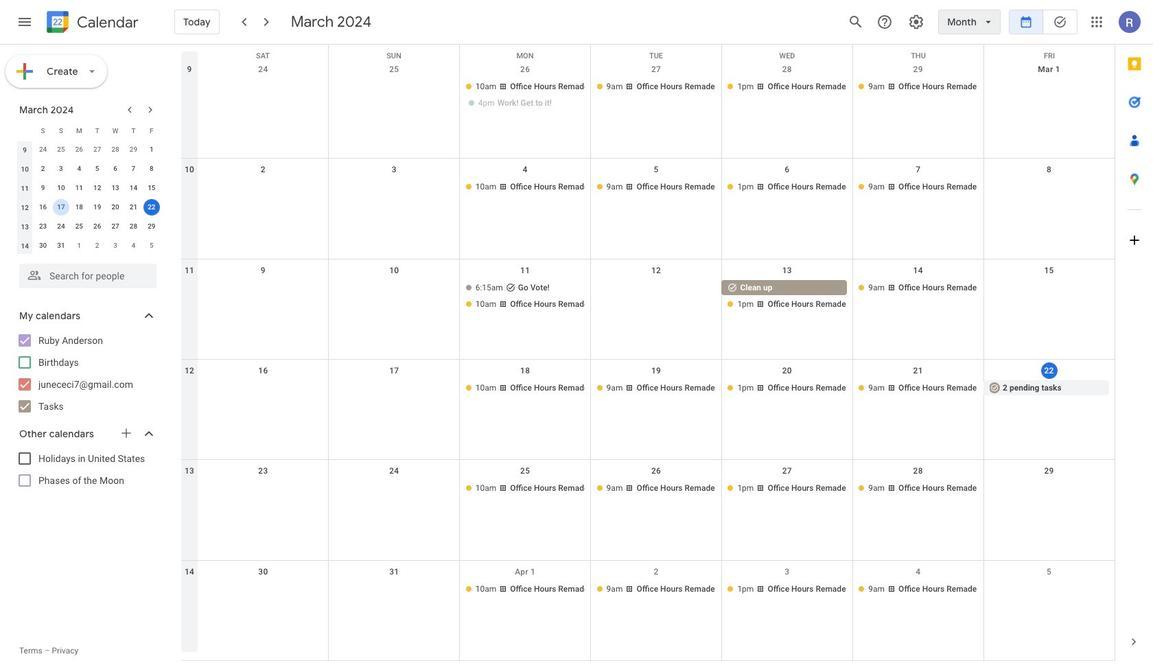 Task type: describe. For each thing, give the bounding box(es) containing it.
3 element
[[53, 161, 69, 177]]

9 element
[[35, 180, 51, 196]]

11 element
[[71, 180, 87, 196]]

heading inside calendar element
[[74, 14, 139, 31]]

main drawer image
[[16, 14, 33, 30]]

7 element
[[125, 161, 142, 177]]

21 element
[[125, 199, 142, 216]]

my calendars list
[[3, 330, 170, 417]]

february 28 element
[[107, 141, 124, 158]]

april 5 element
[[143, 238, 160, 254]]

23 element
[[35, 218, 51, 235]]

other calendars list
[[3, 448, 170, 492]]

february 29 element
[[125, 141, 142, 158]]

10 element
[[53, 180, 69, 196]]

19 element
[[89, 199, 106, 216]]

17 element
[[53, 199, 69, 216]]

27 element
[[107, 218, 124, 235]]

2 element
[[35, 161, 51, 177]]

february 25 element
[[53, 141, 69, 158]]

column header inside "march 2024" grid
[[16, 121, 34, 140]]

Search for people text field
[[27, 264, 148, 288]]

29 element
[[143, 218, 160, 235]]

1 element
[[143, 141, 160, 158]]

22, today element
[[143, 199, 160, 216]]

12 element
[[89, 180, 106, 196]]

16 element
[[35, 199, 51, 216]]

april 2 element
[[89, 238, 106, 254]]

15 element
[[143, 180, 160, 196]]



Task type: locate. For each thing, give the bounding box(es) containing it.
14 element
[[125, 180, 142, 196]]

24 element
[[53, 218, 69, 235]]

28 element
[[125, 218, 142, 235]]

march 2024 grid
[[13, 121, 161, 255]]

february 24 element
[[35, 141, 51, 158]]

20 element
[[107, 199, 124, 216]]

april 1 element
[[71, 238, 87, 254]]

row group inside "march 2024" grid
[[16, 140, 161, 255]]

tab list
[[1116, 45, 1154, 623]]

column header
[[16, 121, 34, 140]]

february 27 element
[[89, 141, 106, 158]]

6 element
[[107, 161, 124, 177]]

grid
[[181, 45, 1115, 661]]

row group
[[16, 140, 161, 255]]

row
[[181, 45, 1115, 65], [181, 58, 1115, 159], [16, 121, 161, 140], [16, 140, 161, 159], [181, 159, 1115, 259], [16, 159, 161, 179], [16, 179, 161, 198], [16, 198, 161, 217], [16, 217, 161, 236], [16, 236, 161, 255], [181, 259, 1115, 360], [181, 360, 1115, 460], [181, 460, 1115, 561], [181, 561, 1115, 661]]

cell
[[198, 79, 329, 112], [329, 79, 460, 112], [460, 79, 591, 112], [984, 79, 1115, 112], [198, 179, 329, 196], [329, 179, 460, 196], [984, 179, 1115, 196], [52, 198, 70, 217], [143, 198, 161, 217], [198, 280, 329, 313], [329, 280, 460, 313], [460, 280, 591, 313], [591, 280, 722, 313], [722, 280, 853, 313], [984, 280, 1115, 313], [198, 380, 329, 397], [329, 380, 460, 397], [198, 481, 329, 497], [329, 481, 460, 497], [984, 481, 1115, 497], [198, 581, 329, 598], [329, 581, 460, 598], [984, 581, 1115, 598]]

april 4 element
[[125, 238, 142, 254]]

25 element
[[71, 218, 87, 235]]

None search field
[[0, 258, 170, 288]]

31 element
[[53, 238, 69, 254]]

add other calendars image
[[119, 426, 133, 440]]

heading
[[74, 14, 139, 31]]

30 element
[[35, 238, 51, 254]]

4 element
[[71, 161, 87, 177]]

8 element
[[143, 161, 160, 177]]

settings menu image
[[909, 14, 925, 30]]

calendar element
[[44, 8, 139, 38]]

26 element
[[89, 218, 106, 235]]

april 3 element
[[107, 238, 124, 254]]

5 element
[[89, 161, 106, 177]]

13 element
[[107, 180, 124, 196]]

18 element
[[71, 199, 87, 216]]

february 26 element
[[71, 141, 87, 158]]



Task type: vqa. For each thing, say whether or not it's contained in the screenshot.
eighth Pm from the top
no



